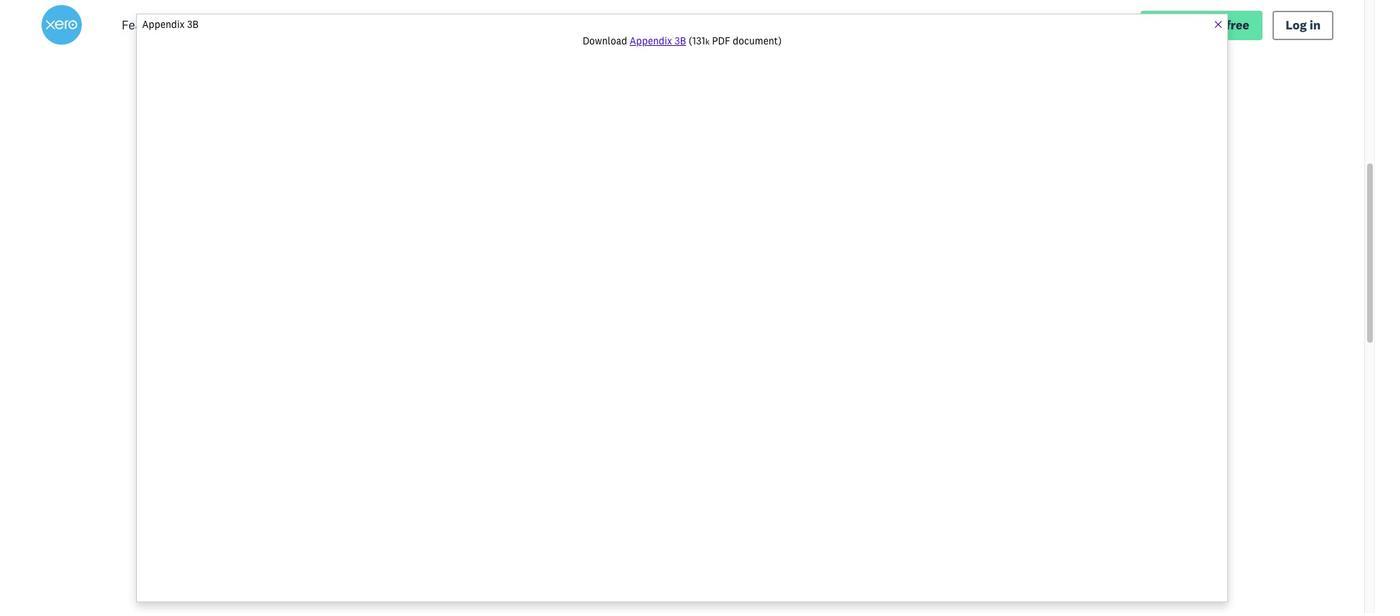 Task type: locate. For each thing, give the bounding box(es) containing it.
(
[[689, 34, 692, 47]]

1 vertical spatial 3b
[[675, 34, 686, 47]]

1 horizontal spatial appendix
[[630, 34, 672, 47]]

3b
[[187, 18, 199, 31], [675, 34, 686, 47]]

download
[[583, 34, 627, 47]]

0 horizontal spatial appendix
[[142, 18, 185, 31]]

k
[[705, 37, 710, 47]]

0 vertical spatial 3b
[[187, 18, 199, 31]]

appendix
[[142, 18, 185, 31], [630, 34, 672, 47]]

3b left "("
[[675, 34, 686, 47]]

0 horizontal spatial 3b
[[187, 18, 199, 31]]

131
[[692, 34, 705, 47]]

3b left pricing
[[187, 18, 199, 31]]

log in link
[[1273, 10, 1334, 40]]

free
[[1226, 17, 1250, 33]]

document)
[[733, 34, 782, 47]]

pricing link
[[205, 0, 285, 50]]

1 horizontal spatial 3b
[[675, 34, 686, 47]]



Task type: vqa. For each thing, say whether or not it's contained in the screenshot.
3rd Good from the left
no



Task type: describe. For each thing, give the bounding box(es) containing it.
in
[[1310, 17, 1321, 33]]

xero homepage image
[[41, 5, 81, 45]]

appendix 3b link
[[630, 34, 686, 47]]

1 vertical spatial appendix
[[630, 34, 672, 47]]

log
[[1286, 17, 1307, 33]]

xero
[[1177, 17, 1204, 33]]

✕
[[1215, 18, 1222, 31]]

download appendix 3b ( 131 k pdf document)
[[583, 34, 782, 47]]

pdf
[[712, 34, 730, 47]]

appendix 3b
[[142, 18, 199, 31]]

✕ link
[[1215, 18, 1222, 31]]

try xero for free
[[1154, 17, 1250, 33]]

0 vertical spatial appendix
[[142, 18, 185, 31]]

for
[[1206, 17, 1223, 33]]

try xero for free link
[[1141, 10, 1263, 40]]

log in
[[1286, 17, 1321, 33]]

try
[[1154, 17, 1174, 33]]

pricing
[[225, 16, 265, 33]]



